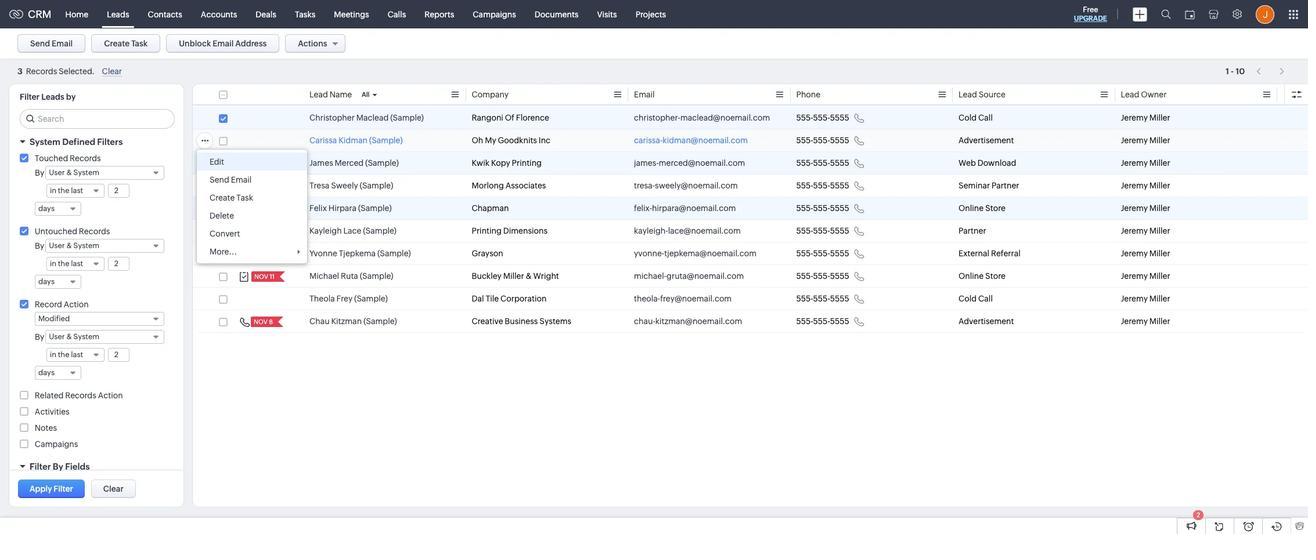 Task type: locate. For each thing, give the bounding box(es) containing it.
4 jeremy miller from the top
[[1121, 181, 1171, 191]]

1 cold call from the top
[[959, 113, 993, 123]]

2 555-555-5555 from the top
[[797, 136, 850, 145]]

call
[[979, 113, 993, 123], [979, 295, 993, 304]]

create menu element
[[1126, 0, 1155, 28]]

record action
[[35, 300, 89, 310]]

1 horizontal spatial leads
[[107, 10, 129, 19]]

0 vertical spatial call
[[979, 113, 993, 123]]

records down defined
[[70, 154, 101, 163]]

create task up delete
[[210, 193, 253, 203]]

0 vertical spatial store
[[986, 204, 1006, 213]]

leads up create task button
[[107, 10, 129, 19]]

selected.
[[59, 67, 95, 76]]

1 vertical spatial online store
[[959, 272, 1006, 281]]

referral
[[992, 249, 1021, 258]]

unblock email address
[[179, 39, 267, 48]]

2 10 from the top
[[1236, 67, 1245, 76]]

kitzman@noemail.com
[[656, 317, 743, 326]]

None text field
[[109, 258, 129, 271], [109, 349, 129, 362], [109, 258, 129, 271], [109, 349, 129, 362]]

chau
[[310, 317, 330, 326]]

yvonne tjepkema (sample)
[[310, 249, 411, 258]]

1 jeremy from the top
[[1121, 113, 1148, 123]]

7 555-555-5555 from the top
[[797, 249, 850, 258]]

campaigns right reports link
[[473, 10, 516, 19]]

1 horizontal spatial printing
[[512, 159, 542, 168]]

task
[[131, 39, 148, 48], [236, 193, 253, 203]]

james-
[[634, 159, 659, 168]]

8 5555 from the top
[[831, 272, 850, 281]]

carissa
[[310, 136, 337, 145]]

jeremy for yvonne-tjepkema@noemail.com
[[1121, 249, 1148, 258]]

0 horizontal spatial send email
[[30, 39, 73, 48]]

email
[[52, 39, 73, 48], [213, 39, 234, 48], [634, 90, 655, 99], [231, 175, 252, 185]]

0 horizontal spatial create task
[[104, 39, 148, 48]]

1 vertical spatial advertisement
[[959, 317, 1015, 326]]

kopy
[[491, 159, 510, 168]]

tasks
[[295, 10, 316, 19]]

-
[[1231, 67, 1235, 76], [1231, 67, 1235, 76]]

send down edit
[[210, 175, 229, 185]]

theola-frey@noemail.com
[[634, 295, 732, 304]]

7 jeremy miller from the top
[[1121, 249, 1171, 258]]

2 1 - 10 from the top
[[1226, 67, 1245, 76]]

1 vertical spatial nov
[[254, 319, 268, 326]]

documents link
[[526, 0, 588, 28]]

7 jeremy from the top
[[1121, 249, 1148, 258]]

1 vertical spatial clear
[[103, 485, 124, 494]]

campaigns down notes
[[35, 440, 78, 450]]

0 horizontal spatial send
[[30, 39, 50, 48]]

email inside button
[[52, 39, 73, 48]]

1 horizontal spatial partner
[[992, 181, 1020, 191]]

activities
[[35, 408, 70, 417]]

0 vertical spatial action
[[64, 300, 89, 310]]

projects link
[[627, 0, 676, 28]]

create
[[104, 39, 130, 48], [210, 193, 235, 203]]

leads left by
[[41, 92, 64, 102]]

1 advertisement from the top
[[959, 136, 1015, 145]]

1 cold from the top
[[959, 113, 977, 123]]

all
[[362, 91, 370, 98]]

carissa kidman (sample)
[[310, 136, 403, 145]]

6 jeremy from the top
[[1121, 227, 1148, 236]]

0 vertical spatial campaigns
[[473, 10, 516, 19]]

(sample) right frey
[[354, 295, 388, 304]]

call for frey@noemail.com
[[979, 295, 993, 304]]

create task down leads link on the left of the page
[[104, 39, 148, 48]]

(sample) down james merced (sample)
[[360, 181, 393, 191]]

by down untouched
[[35, 242, 44, 251]]

1 vertical spatial leads
[[41, 92, 64, 102]]

free
[[1083, 5, 1099, 14]]

search image
[[1162, 9, 1172, 19]]

maclead
[[357, 113, 389, 123]]

task down edit 'link'
[[236, 193, 253, 203]]

records right related
[[65, 392, 96, 401]]

christopher-
[[634, 113, 681, 123]]

0 horizontal spatial create
[[104, 39, 130, 48]]

9 5555 from the top
[[831, 295, 850, 304]]

0 vertical spatial advertisement
[[959, 136, 1015, 145]]

1 vertical spatial partner
[[959, 227, 987, 236]]

2 vertical spatial filter
[[54, 485, 73, 494]]

email up 3 records selected. on the left of page
[[52, 39, 73, 48]]

11
[[270, 274, 275, 281]]

carissa-
[[634, 136, 663, 145]]

555-555-5555 for kidman@noemail.com
[[797, 136, 850, 145]]

3 555-555-5555 from the top
[[797, 159, 850, 168]]

8 jeremy miller from the top
[[1121, 272, 1171, 281]]

jeremy miller for christopher-maclead@noemail.com
[[1121, 113, 1171, 123]]

printing up grayson
[[472, 227, 502, 236]]

calls link
[[379, 0, 415, 28]]

filter for filter by fields
[[30, 462, 51, 472]]

1 555-555-5555 from the top
[[797, 113, 850, 123]]

2 jeremy from the top
[[1121, 136, 1148, 145]]

2 advertisement from the top
[[959, 317, 1015, 326]]

9 jeremy from the top
[[1121, 295, 1148, 304]]

0 vertical spatial online
[[959, 204, 984, 213]]

555-555-5555 for tjepkema@noemail.com
[[797, 249, 850, 258]]

4 5555 from the top
[[831, 181, 850, 191]]

(sample) for michael ruta (sample)
[[360, 272, 394, 281]]

0 vertical spatial create task
[[104, 39, 148, 48]]

jeremy miller for james-merced@noemail.com
[[1121, 159, 1171, 168]]

3
[[17, 67, 23, 76]]

555-555-5555 for maclead@noemail.com
[[797, 113, 850, 123]]

2 jeremy miller from the top
[[1121, 136, 1171, 145]]

2 horizontal spatial lead
[[1121, 90, 1140, 99]]

0 vertical spatial send
[[30, 39, 50, 48]]

name
[[330, 90, 352, 99]]

(sample) right merced
[[365, 159, 399, 168]]

filter right 'apply'
[[54, 485, 73, 494]]

6 5555 from the top
[[831, 227, 850, 236]]

cold down external
[[959, 295, 977, 304]]

miller for yvonne-tjepkema@noemail.com
[[1150, 249, 1171, 258]]

task inside button
[[131, 39, 148, 48]]

2 lead from the left
[[959, 90, 978, 99]]

1
[[1226, 67, 1230, 76], [1226, 67, 1230, 76]]

10 jeremy from the top
[[1121, 317, 1148, 326]]

5 jeremy miller from the top
[[1121, 204, 1171, 213]]

1 store from the top
[[986, 204, 1006, 213]]

chau kitzman (sample) link
[[310, 316, 397, 328]]

(sample)
[[390, 113, 424, 123], [369, 136, 403, 145], [365, 159, 399, 168], [360, 181, 393, 191], [358, 204, 392, 213], [363, 227, 397, 236], [378, 249, 411, 258], [360, 272, 394, 281], [354, 295, 388, 304], [364, 317, 397, 326]]

create task button
[[91, 34, 160, 53]]

nov for chau
[[254, 319, 268, 326]]

michael ruta (sample)
[[310, 272, 394, 281]]

task down leads link on the left of the page
[[131, 39, 148, 48]]

3 lead from the left
[[1121, 90, 1140, 99]]

1 vertical spatial create task
[[210, 193, 253, 203]]

printing dimensions
[[472, 227, 548, 236]]

4 555-555-5555 from the top
[[797, 181, 850, 191]]

0 horizontal spatial action
[[64, 300, 89, 310]]

6 jeremy miller from the top
[[1121, 227, 1171, 236]]

(sample) right maclead
[[390, 113, 424, 123]]

0 vertical spatial task
[[131, 39, 148, 48]]

by inside dropdown button
[[53, 462, 63, 472]]

send email inside send email button
[[30, 39, 73, 48]]

cold
[[959, 113, 977, 123], [959, 295, 977, 304]]

None text field
[[109, 185, 129, 197]]

10 jeremy miller from the top
[[1121, 317, 1171, 326]]

cold call for theola-frey@noemail.com
[[959, 295, 993, 304]]

lead left source
[[959, 90, 978, 99]]

1 vertical spatial send
[[210, 175, 229, 185]]

1 lead from the left
[[310, 90, 328, 99]]

0 vertical spatial filter
[[20, 92, 40, 102]]

michael-gruta@noemail.com
[[634, 272, 744, 281]]

oh
[[472, 136, 483, 145]]

nov left the '11'
[[254, 274, 268, 281]]

printing up associates
[[512, 159, 542, 168]]

send email up 3 records selected. on the left of page
[[30, 39, 73, 48]]

0 vertical spatial leads
[[107, 10, 129, 19]]

1 horizontal spatial lead
[[959, 90, 978, 99]]

create up delete
[[210, 193, 235, 203]]

0 vertical spatial cold call
[[959, 113, 993, 123]]

0 vertical spatial clear
[[102, 67, 122, 76]]

by left the fields
[[53, 462, 63, 472]]

1 vertical spatial cold
[[959, 295, 977, 304]]

create down leads link on the left of the page
[[104, 39, 130, 48]]

2 navigation from the top
[[1251, 63, 1291, 80]]

navigation
[[1251, 63, 1291, 80], [1251, 63, 1291, 80]]

campaigns link
[[464, 0, 526, 28]]

records right untouched
[[79, 227, 110, 236]]

1 jeremy miller from the top
[[1121, 113, 1171, 123]]

store down external referral
[[986, 272, 1006, 281]]

cold for theola-frey@noemail.com
[[959, 295, 977, 304]]

1 vertical spatial records
[[79, 227, 110, 236]]

2 cold call from the top
[[959, 295, 993, 304]]

clear
[[102, 67, 122, 76], [103, 485, 124, 494]]

nov inside 'link'
[[254, 319, 268, 326]]

1 horizontal spatial create
[[210, 193, 235, 203]]

0 vertical spatial records
[[70, 154, 101, 163]]

row group
[[193, 107, 1309, 333]]

contacts link
[[139, 0, 192, 28]]

james-merced@noemail.com link
[[634, 157, 745, 169]]

2 vertical spatial records
[[65, 392, 96, 401]]

michael
[[310, 272, 339, 281]]

1 online from the top
[[959, 204, 984, 213]]

filter leads by
[[20, 92, 76, 102]]

search element
[[1155, 0, 1179, 28]]

(sample) for christopher maclead (sample)
[[390, 113, 424, 123]]

(sample) right kitzman
[[364, 317, 397, 326]]

9 555-555-5555 from the top
[[797, 295, 850, 304]]

cold call
[[959, 113, 993, 123], [959, 295, 993, 304]]

2 call from the top
[[979, 295, 993, 304]]

lace
[[344, 227, 362, 236]]

1 vertical spatial printing
[[472, 227, 502, 236]]

3 5555 from the top
[[831, 159, 850, 168]]

1 horizontal spatial campaigns
[[473, 10, 516, 19]]

1 - 10
[[1226, 67, 1245, 76], [1226, 67, 1245, 76]]

online store down seminar partner
[[959, 204, 1006, 213]]

1 horizontal spatial send email
[[210, 175, 252, 185]]

kayleigh-lace@noemail.com
[[634, 227, 741, 236]]

theola-
[[634, 295, 661, 304]]

cold down lead source
[[959, 113, 977, 123]]

555-555-5555 for hirpara@noemail.com
[[797, 204, 850, 213]]

records for touched
[[70, 154, 101, 163]]

5 555-555-5555 from the top
[[797, 204, 850, 213]]

send email down edit
[[210, 175, 252, 185]]

partner up external
[[959, 227, 987, 236]]

rangoni of florence
[[472, 113, 549, 123]]

1 call from the top
[[979, 113, 993, 123]]

1 vertical spatial create
[[210, 193, 235, 203]]

calendar image
[[1186, 10, 1195, 19]]

1 vertical spatial campaigns
[[35, 440, 78, 450]]

calls
[[388, 10, 406, 19]]

call down lead source
[[979, 113, 993, 123]]

jeremy for felix-hirpara@noemail.com
[[1121, 204, 1148, 213]]

5555 for felix-hirpara@noemail.com
[[831, 204, 850, 213]]

1 vertical spatial call
[[979, 295, 993, 304]]

cold call for christopher-maclead@noemail.com
[[959, 113, 993, 123]]

0 horizontal spatial partner
[[959, 227, 987, 236]]

store down seminar partner
[[986, 204, 1006, 213]]

jeremy miller for theola-frey@noemail.com
[[1121, 295, 1171, 304]]

3 jeremy miller from the top
[[1121, 159, 1171, 168]]

lead left 'owner'
[[1121, 90, 1140, 99]]

0 horizontal spatial leads
[[41, 92, 64, 102]]

grayson
[[472, 249, 503, 258]]

felix-hirpara@noemail.com
[[634, 204, 736, 213]]

nov 8
[[254, 319, 273, 326]]

christopher maclead (sample) link
[[310, 112, 424, 124]]

7 5555 from the top
[[831, 249, 850, 258]]

theola frey (sample)
[[310, 295, 388, 304]]

clear down filter by fields dropdown button on the left of the page
[[103, 485, 124, 494]]

0 vertical spatial online store
[[959, 204, 1006, 213]]

2 5555 from the top
[[831, 136, 850, 145]]

james merced (sample) link
[[310, 157, 399, 169]]

online down external
[[959, 272, 984, 281]]

(sample) right ruta
[[360, 272, 394, 281]]

online store down external referral
[[959, 272, 1006, 281]]

0 vertical spatial cold
[[959, 113, 977, 123]]

nov left 8
[[254, 319, 268, 326]]

email left the address
[[213, 39, 234, 48]]

1 vertical spatial send email
[[210, 175, 252, 185]]

cold call down external
[[959, 295, 993, 304]]

filter up 'apply'
[[30, 462, 51, 472]]

kayleigh-lace@noemail.com link
[[634, 225, 741, 237]]

filters
[[97, 137, 123, 147]]

filter inside dropdown button
[[30, 462, 51, 472]]

(sample) down maclead
[[369, 136, 403, 145]]

by down touched
[[35, 168, 44, 178]]

home link
[[56, 0, 98, 28]]

partner down download
[[992, 181, 1020, 191]]

store
[[986, 204, 1006, 213], [986, 272, 1006, 281]]

jeremy miller for carissa-kidman@noemail.com
[[1121, 136, 1171, 145]]

filter down 3
[[20, 92, 40, 102]]

reports
[[425, 10, 454, 19]]

2 store from the top
[[986, 272, 1006, 281]]

clear down create task button
[[102, 67, 122, 76]]

1 vertical spatial store
[[986, 272, 1006, 281]]

send up records
[[30, 39, 50, 48]]

(sample) up the kayleigh lace (sample) link
[[358, 204, 392, 213]]

create inside button
[[104, 39, 130, 48]]

chau-
[[634, 317, 656, 326]]

0 vertical spatial send email
[[30, 39, 73, 48]]

4 jeremy from the top
[[1121, 181, 1148, 191]]

untouched
[[35, 227, 77, 236]]

visits link
[[588, 0, 627, 28]]

frey
[[337, 295, 353, 304]]

5 jeremy from the top
[[1121, 204, 1148, 213]]

cold call down lead source
[[959, 113, 993, 123]]

jeremy for james-merced@noemail.com
[[1121, 159, 1148, 168]]

oh my goodknits inc
[[472, 136, 551, 145]]

james
[[310, 159, 333, 168]]

2 cold from the top
[[959, 295, 977, 304]]

1 vertical spatial filter
[[30, 462, 51, 472]]

leads
[[107, 10, 129, 19], [41, 92, 64, 102]]

jeremy
[[1121, 113, 1148, 123], [1121, 136, 1148, 145], [1121, 159, 1148, 168], [1121, 181, 1148, 191], [1121, 204, 1148, 213], [1121, 227, 1148, 236], [1121, 249, 1148, 258], [1121, 272, 1148, 281], [1121, 295, 1148, 304], [1121, 317, 1148, 326]]

jeremy for christopher-maclead@noemail.com
[[1121, 113, 1148, 123]]

more...
[[210, 247, 237, 257]]

5 5555 from the top
[[831, 204, 850, 213]]

nov for michael
[[254, 274, 268, 281]]

theola-frey@noemail.com link
[[634, 293, 732, 305]]

6 555-555-5555 from the top
[[797, 227, 850, 236]]

1 vertical spatial cold call
[[959, 295, 993, 304]]

felix hirpara (sample)
[[310, 204, 392, 213]]

3 jeremy from the top
[[1121, 159, 1148, 168]]

0 vertical spatial nov
[[254, 274, 268, 281]]

1 vertical spatial action
[[98, 392, 123, 401]]

0 vertical spatial create
[[104, 39, 130, 48]]

0 vertical spatial partner
[[992, 181, 1020, 191]]

0 horizontal spatial lead
[[310, 90, 328, 99]]

tasks link
[[286, 0, 325, 28]]

lead left name
[[310, 90, 328, 99]]

1 10 from the top
[[1236, 67, 1245, 76]]

1 vertical spatial online
[[959, 272, 984, 281]]

call down external referral
[[979, 295, 993, 304]]

9 jeremy miller from the top
[[1121, 295, 1171, 304]]

yvonne
[[310, 249, 337, 258]]

0 horizontal spatial printing
[[472, 227, 502, 236]]

home
[[65, 10, 88, 19]]

1 horizontal spatial task
[[236, 193, 253, 203]]

8 555-555-5555 from the top
[[797, 272, 850, 281]]

create task inside create task button
[[104, 39, 148, 48]]

online down seminar
[[959, 204, 984, 213]]

(sample) for chau kitzman (sample)
[[364, 317, 397, 326]]

(sample) right tjepkema
[[378, 249, 411, 258]]

(sample) right lace
[[363, 227, 397, 236]]

send inside button
[[30, 39, 50, 48]]

1 5555 from the top
[[831, 113, 850, 123]]

1 horizontal spatial send
[[210, 175, 229, 185]]

0 horizontal spatial task
[[131, 39, 148, 48]]

5555 for carissa-kidman@noemail.com
[[831, 136, 850, 145]]

email down edit 'link'
[[231, 175, 252, 185]]

email up christopher-
[[634, 90, 655, 99]]



Task type: describe. For each thing, give the bounding box(es) containing it.
dal
[[472, 295, 484, 304]]

tresa sweely (sample) link
[[310, 180, 393, 192]]

buckley
[[472, 272, 502, 281]]

download
[[978, 159, 1017, 168]]

michael ruta (sample) link
[[310, 271, 394, 282]]

jeremy miller for yvonne-tjepkema@noemail.com
[[1121, 249, 1171, 258]]

1 - from the top
[[1231, 67, 1235, 76]]

1 horizontal spatial action
[[98, 392, 123, 401]]

kwik
[[472, 159, 490, 168]]

cold for christopher-maclead@noemail.com
[[959, 113, 977, 123]]

1 horizontal spatial create task
[[210, 193, 253, 203]]

miller for tresa-sweely@noemail.com
[[1150, 181, 1171, 191]]

kayleigh lace (sample)
[[310, 227, 397, 236]]

filter for filter leads by
[[20, 92, 40, 102]]

associates
[[506, 181, 546, 191]]

555-555-5555 for lace@noemail.com
[[797, 227, 850, 236]]

(sample) for theola frey (sample)
[[354, 295, 388, 304]]

jeremy for kayleigh-lace@noemail.com
[[1121, 227, 1148, 236]]

tresa sweely (sample)
[[310, 181, 393, 191]]

goodknits
[[498, 136, 537, 145]]

gruta@noemail.com
[[667, 272, 744, 281]]

crm link
[[9, 8, 51, 20]]

email inside button
[[213, 39, 234, 48]]

convert
[[210, 229, 240, 239]]

jeremy for theola-frey@noemail.com
[[1121, 295, 1148, 304]]

tresa
[[310, 181, 330, 191]]

tjepkema
[[339, 249, 376, 258]]

5555 for theola-frey@noemail.com
[[831, 295, 850, 304]]

jeremy for tresa-sweely@noemail.com
[[1121, 181, 1148, 191]]

send email button
[[17, 34, 86, 53]]

filter by fields button
[[9, 457, 184, 477]]

by
[[66, 92, 76, 102]]

edit link
[[197, 153, 307, 171]]

accounts link
[[192, 0, 246, 28]]

apply
[[30, 485, 52, 494]]

source
[[979, 90, 1006, 99]]

(sample) for kayleigh lace (sample)
[[363, 227, 397, 236]]

reports link
[[415, 0, 464, 28]]

Search text field
[[20, 110, 174, 128]]

florence
[[516, 113, 549, 123]]

creative business systems
[[472, 317, 572, 326]]

apply filter
[[30, 485, 73, 494]]

maclead@noemail.com
[[681, 113, 770, 123]]

dal tile corporation
[[472, 295, 547, 304]]

unblock
[[179, 39, 211, 48]]

(sample) for james merced (sample)
[[365, 159, 399, 168]]

jeremy miller for felix-hirpara@noemail.com
[[1121, 204, 1171, 213]]

related
[[35, 392, 64, 401]]

1 navigation from the top
[[1251, 63, 1291, 80]]

filter inside button
[[54, 485, 73, 494]]

of
[[505, 113, 515, 123]]

2 online store from the top
[[959, 272, 1006, 281]]

merced@noemail.com
[[659, 159, 745, 168]]

lead source
[[959, 90, 1006, 99]]

5555 for james-merced@noemail.com
[[831, 159, 850, 168]]

miller for james-merced@noemail.com
[[1150, 159, 1171, 168]]

miller for theola-frey@noemail.com
[[1150, 295, 1171, 304]]

jeremy miller for tresa-sweely@noemail.com
[[1121, 181, 1171, 191]]

christopher-maclead@noemail.com link
[[634, 112, 770, 124]]

5555 for kayleigh-lace@noemail.com
[[831, 227, 850, 236]]

projects
[[636, 10, 666, 19]]

web download
[[959, 159, 1017, 168]]

kayleigh-
[[634, 227, 668, 236]]

lead for lead name
[[310, 90, 328, 99]]

system defined filters button
[[9, 132, 184, 152]]

sweely@noemail.com
[[655, 181, 738, 191]]

yvonne-tjepkema@noemail.com
[[634, 249, 757, 258]]

external
[[959, 249, 990, 258]]

0 horizontal spatial campaigns
[[35, 440, 78, 450]]

lead for lead source
[[959, 90, 978, 99]]

555-555-5555 for sweely@noemail.com
[[797, 181, 850, 191]]

yvonne-
[[634, 249, 665, 258]]

carissa kidman (sample) link
[[310, 135, 403, 146]]

profile element
[[1249, 0, 1282, 28]]

5555 for yvonne-tjepkema@noemail.com
[[831, 249, 850, 258]]

filter by fields
[[30, 462, 90, 472]]

company
[[472, 90, 509, 99]]

deals link
[[246, 0, 286, 28]]

records for untouched
[[79, 227, 110, 236]]

jeremy for carissa-kidman@noemail.com
[[1121, 136, 1148, 145]]

555-555-5555 for frey@noemail.com
[[797, 295, 850, 304]]

miller for kayleigh-lace@noemail.com
[[1150, 227, 1171, 236]]

kayleigh lace (sample) link
[[310, 225, 397, 237]]

5555 for christopher-maclead@noemail.com
[[831, 113, 850, 123]]

(sample) for carissa kidman (sample)
[[369, 136, 403, 145]]

1 online store from the top
[[959, 204, 1006, 213]]

felix hirpara (sample) link
[[310, 203, 392, 214]]

merced
[[335, 159, 364, 168]]

wright
[[534, 272, 559, 281]]

chau-kitzman@noemail.com
[[634, 317, 743, 326]]

(sample) for tresa sweely (sample)
[[360, 181, 393, 191]]

1 1 - 10 from the top
[[1226, 67, 1245, 76]]

leads link
[[98, 0, 139, 28]]

&
[[526, 272, 532, 281]]

lead for lead owner
[[1121, 90, 1140, 99]]

1 vertical spatial task
[[236, 193, 253, 203]]

touched records
[[35, 154, 101, 163]]

contacts
[[148, 10, 182, 19]]

christopher
[[310, 113, 355, 123]]

2 - from the top
[[1231, 67, 1235, 76]]

record
[[35, 300, 62, 310]]

carissa-kidman@noemail.com link
[[634, 135, 748, 146]]

(sample) for yvonne tjepkema (sample)
[[378, 249, 411, 258]]

1 1 from the top
[[1226, 67, 1230, 76]]

deals
[[256, 10, 276, 19]]

555-555-5555 for merced@noemail.com
[[797, 159, 850, 168]]

accounts
[[201, 10, 237, 19]]

10 5555 from the top
[[831, 317, 850, 326]]

row group containing christopher maclead (sample)
[[193, 107, 1309, 333]]

10 555-555-5555 from the top
[[797, 317, 850, 326]]

related records action
[[35, 392, 123, 401]]

tresa-sweely@noemail.com link
[[634, 180, 738, 192]]

felix-hirpara@noemail.com link
[[634, 203, 736, 214]]

meetings link
[[325, 0, 379, 28]]

by down record
[[35, 333, 44, 342]]

create menu image
[[1133, 7, 1148, 21]]

records
[[26, 67, 57, 76]]

felix-
[[634, 204, 652, 213]]

call for maclead@noemail.com
[[979, 113, 993, 123]]

miller for carissa-kidman@noemail.com
[[1150, 136, 1171, 145]]

theola frey (sample) link
[[310, 293, 388, 305]]

2 1 from the top
[[1226, 67, 1230, 76]]

unblock email address button
[[166, 34, 280, 53]]

miller for christopher-maclead@noemail.com
[[1150, 113, 1171, 123]]

(sample) for felix hirpara (sample)
[[358, 204, 392, 213]]

my
[[485, 136, 496, 145]]

creative
[[472, 317, 503, 326]]

2 online from the top
[[959, 272, 984, 281]]

miller for felix-hirpara@noemail.com
[[1150, 204, 1171, 213]]

8 jeremy from the top
[[1121, 272, 1148, 281]]

kidman@noemail.com
[[663, 136, 748, 145]]

jeremy miller for kayleigh-lace@noemail.com
[[1121, 227, 1171, 236]]

delete
[[210, 211, 234, 221]]

0 vertical spatial printing
[[512, 159, 542, 168]]

5555 for tresa-sweely@noemail.com
[[831, 181, 850, 191]]

dimensions
[[503, 227, 548, 236]]

profile image
[[1256, 5, 1275, 24]]

records for related
[[65, 392, 96, 401]]

james merced (sample)
[[310, 159, 399, 168]]

nov 11
[[254, 274, 275, 281]]



Task type: vqa. For each thing, say whether or not it's contained in the screenshot.
rightmost RELATED TO link
no



